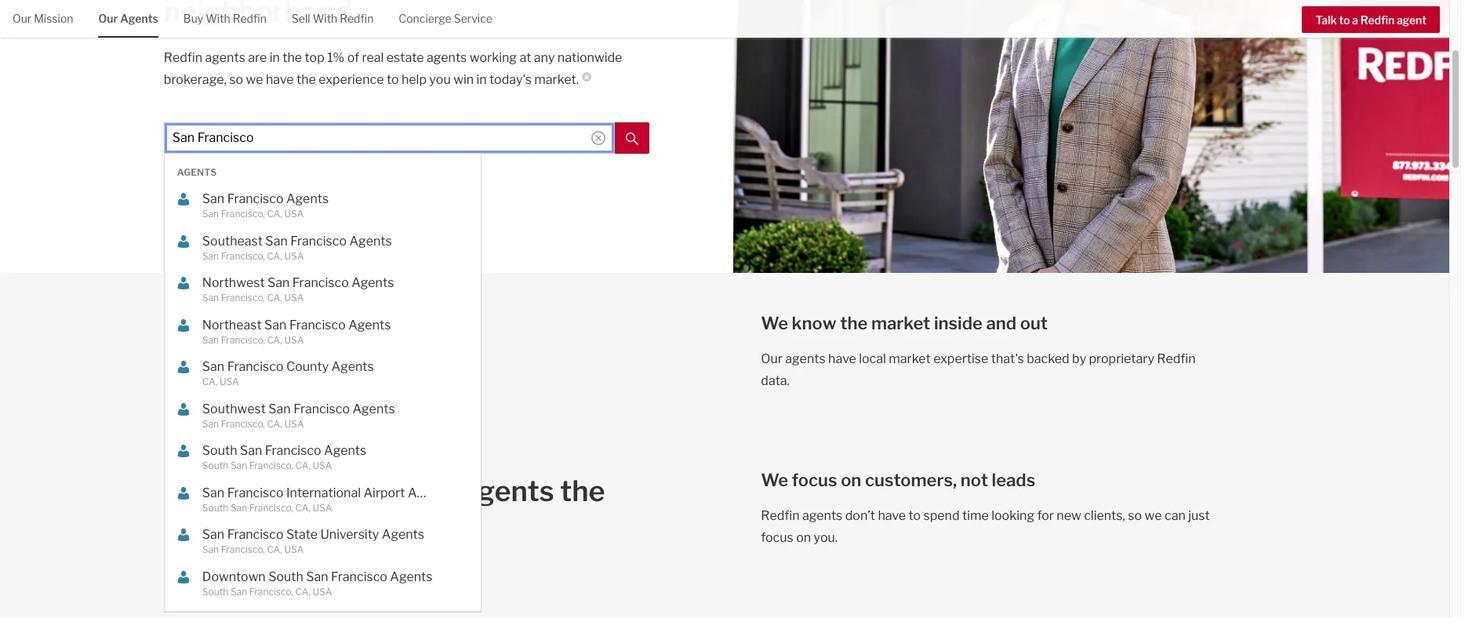 Task type: describe. For each thing, give the bounding box(es) containing it.
have inside our agents have local market expertise that's backed by proprietary redfin data.
[[828, 351, 856, 366]]

know
[[792, 313, 837, 333]]

agents for redfin agents don't have to spend time looking for new clients, so we can just focus on you.
[[802, 508, 843, 523]]

customers,
[[865, 470, 957, 490]]

southeast san francisco agents link
[[202, 234, 434, 249]]

agents inside san francisco international airport agents south san francisco, ca, usa
[[408, 485, 450, 500]]

southeast san francisco agents san francisco, ca, usa
[[202, 234, 392, 262]]

northeast san francisco agents link
[[202, 318, 434, 333]]

francisco inside "southeast san francisco agents san francisco, ca, usa"
[[290, 234, 347, 249]]

we focus on customers, not leads
[[761, 470, 1036, 490]]

concierge
[[399, 12, 452, 25]]

for
[[1037, 508, 1054, 523]]

francisco inside northwest san francisco agents san francisco, ca, usa
[[292, 276, 349, 290]]

we inside redfin agents don't have to spend time looking for new clients, so we can just focus on you.
[[1145, 508, 1162, 523]]

agents inside northeast san francisco agents san francisco, ca, usa
[[348, 318, 391, 332]]

agents inside 'san francisco county agents ca, usa'
[[331, 360, 374, 374]]

working
[[470, 50, 517, 65]]

concierge service
[[399, 12, 493, 25]]

francisco, inside san francisco agents san francisco, ca, usa
[[221, 208, 265, 220]]

expertise
[[934, 351, 989, 366]]

agents inside san francisco agents san francisco, ca, usa
[[286, 192, 329, 207]]

san francisco state university agents san francisco, ca, usa
[[202, 527, 424, 556]]

francisco, inside "southeast san francisco agents san francisco, ca, usa"
[[221, 250, 265, 262]]

estate
[[387, 50, 424, 65]]

ca, inside 'south san francisco agents south san francisco, ca, usa'
[[295, 460, 311, 472]]

ca, inside san francisco agents san francisco, ca, usa
[[267, 208, 282, 220]]

our mission
[[13, 12, 73, 25]]

our agents link
[[98, 0, 158, 36]]

help
[[402, 72, 427, 87]]

are inside redfin agents are in the top 1% of real estate agents working at any nationwide brokerage, so we have the experience to help you win in today's market.
[[248, 50, 267, 65]]

search input image
[[591, 131, 605, 145]]

and
[[986, 313, 1017, 333]]

1 vertical spatial in
[[477, 72, 487, 87]]

best?
[[249, 508, 324, 543]]

ca, inside san francisco state university agents san francisco, ca, usa
[[267, 544, 282, 556]]

not
[[961, 470, 988, 490]]

0 vertical spatial on
[[841, 470, 862, 490]]

win
[[453, 72, 474, 87]]

agents inside northwest san francisco agents san francisco, ca, usa
[[352, 276, 394, 290]]

just
[[1189, 508, 1210, 523]]

northeast san francisco agents san francisco, ca, usa
[[202, 318, 391, 346]]

time
[[962, 508, 989, 523]]

francisco, inside san francisco international airport agents south san francisco, ca, usa
[[249, 502, 293, 514]]

northeast
[[202, 318, 262, 332]]

northwest
[[202, 276, 265, 290]]

inside
[[934, 313, 983, 333]]

downtown
[[202, 569, 266, 584]]

san francisco state university agents link
[[202, 527, 434, 543]]

francisco, inside northeast san francisco agents san francisco, ca, usa
[[221, 334, 265, 346]]

experience
[[319, 72, 384, 87]]

submit search image
[[626, 132, 638, 145]]

we know the market inside and out
[[761, 313, 1048, 333]]

to inside redfin agents don't have to spend time looking for new clients, so we can just focus on you.
[[909, 508, 921, 523]]

international
[[286, 485, 361, 500]]

san francisco county agents link
[[202, 360, 434, 375]]

northwest san francisco agents san francisco, ca, usa
[[202, 276, 394, 304]]

usa inside northeast san francisco agents san francisco, ca, usa
[[284, 334, 304, 346]]

ca, inside 'san francisco county agents ca, usa'
[[202, 376, 218, 388]]

buy with redfin link
[[183, 0, 267, 36]]

francisco, inside northwest san francisco agents san francisco, ca, usa
[[221, 292, 265, 304]]

spend
[[924, 508, 960, 523]]

francisco inside san francisco international airport agents south san francisco, ca, usa
[[227, 485, 284, 500]]

agents inside san francisco state university agents san francisco, ca, usa
[[382, 527, 424, 542]]

can
[[1165, 508, 1186, 523]]

why
[[249, 473, 312, 508]]

southwest san francisco agents san francisco, ca, usa
[[202, 401, 395, 430]]

our for our mission
[[13, 12, 32, 25]]

agent
[[1397, 13, 1427, 26]]

francisco inside san francisco agents san francisco, ca, usa
[[227, 192, 284, 207]]

ca, inside the southwest san francisco agents san francisco, ca, usa
[[267, 418, 282, 430]]

southwest san francisco agents link
[[202, 401, 434, 417]]

san francisco county agents ca, usa
[[202, 360, 374, 388]]

francisco inside downtown south san francisco agents south san francisco, ca, usa
[[331, 569, 387, 584]]

usa inside "southeast san francisco agents san francisco, ca, usa"
[[284, 250, 304, 262]]

local
[[859, 351, 886, 366]]

airport
[[364, 485, 405, 500]]

are inside why are redfin agents the best?
[[318, 473, 361, 508]]

usa inside northwest san francisco agents san francisco, ca, usa
[[284, 292, 304, 304]]

why are redfin agents the best?
[[249, 473, 605, 543]]

san francisco international airport agents link
[[202, 485, 450, 501]]

redfin inside redfin agents are in the top 1% of real estate agents working at any nationwide brokerage, so we have the experience to help you win in today's market.
[[164, 50, 202, 65]]

agents up san francisco agents san francisco, ca, usa
[[177, 166, 217, 178]]

talk to a redfin agent
[[1316, 13, 1427, 26]]

new
[[1057, 508, 1082, 523]]

sell
[[292, 12, 310, 25]]

looking
[[992, 508, 1035, 523]]

buy
[[183, 12, 203, 25]]

san francisco international airport agents south san francisco, ca, usa
[[202, 485, 450, 514]]

francisco inside 'south san francisco agents south san francisco, ca, usa'
[[265, 443, 321, 458]]

county
[[286, 360, 329, 374]]

agents for redfin agents are in the top 1% of real estate agents working at any nationwide brokerage, so we have the experience to help you win in today's market.
[[205, 50, 245, 65]]

a redfin agent image
[[734, 0, 1450, 273]]

agents inside 'south san francisco agents south san francisco, ca, usa'
[[324, 443, 367, 458]]

today's
[[490, 72, 532, 87]]

our for our agents
[[98, 12, 118, 25]]

we for we focus on customers, not leads
[[761, 470, 788, 490]]

a
[[1352, 13, 1358, 26]]

leads
[[992, 470, 1036, 490]]

southeast
[[202, 234, 263, 249]]

san francisco agents link
[[202, 192, 434, 207]]

northwest san francisco agents link
[[202, 276, 434, 291]]

redfin agents are in the top 1% of real estate agents working at any nationwide brokerage, so we have the experience to help you win in today's market.
[[164, 50, 622, 87]]

0 vertical spatial focus
[[792, 470, 837, 490]]

usa inside the southwest san francisco agents san francisco, ca, usa
[[284, 418, 304, 430]]

ca, inside "southeast san francisco agents san francisco, ca, usa"
[[267, 250, 282, 262]]

data.
[[761, 373, 790, 388]]

we for we know the market inside and out
[[761, 313, 788, 333]]

agents inside the southwest san francisco agents san francisco, ca, usa
[[353, 401, 395, 416]]



Task type: locate. For each thing, give the bounding box(es) containing it.
usa down the "southwest san francisco agents" link
[[284, 418, 304, 430]]

1 horizontal spatial on
[[841, 470, 862, 490]]

francisco up southwest
[[227, 360, 284, 374]]

our for our agents have local market expertise that's backed by proprietary redfin data.
[[761, 351, 783, 366]]

1 vertical spatial are
[[318, 473, 361, 508]]

1 horizontal spatial with
[[313, 12, 337, 25]]

agents inside downtown south san francisco agents south san francisco, ca, usa
[[390, 569, 433, 584]]

ca, up "southeast san francisco agents san francisco, ca, usa" at the left top
[[267, 208, 282, 220]]

at
[[520, 50, 531, 65]]

that's
[[991, 351, 1024, 366]]

with right buy
[[206, 12, 230, 25]]

agents down san francisco agents link
[[349, 234, 392, 249]]

on inside redfin agents don't have to spend time looking for new clients, so we can just focus on you.
[[796, 530, 811, 545]]

we right brokerage,
[[246, 72, 263, 87]]

agents left buy
[[120, 12, 158, 25]]

agents down northwest san francisco agents link
[[348, 318, 391, 332]]

state
[[286, 527, 318, 542]]

2 with from the left
[[313, 12, 337, 25]]

1 horizontal spatial we
[[1145, 508, 1162, 523]]

nationwide
[[558, 50, 622, 65]]

by
[[1072, 351, 1087, 366]]

so
[[229, 72, 243, 87], [1128, 508, 1142, 523]]

francisco, up why
[[249, 460, 293, 472]]

francisco, inside san francisco state university agents san francisco, ca, usa
[[221, 544, 265, 556]]

san
[[202, 192, 225, 207], [202, 208, 219, 220], [265, 234, 288, 249], [202, 250, 219, 262], [268, 276, 290, 290], [202, 292, 219, 304], [264, 318, 287, 332], [202, 334, 219, 346], [202, 360, 225, 374], [269, 401, 291, 416], [202, 418, 219, 430], [240, 443, 262, 458], [231, 460, 247, 472], [202, 485, 225, 500], [231, 502, 247, 514], [202, 527, 225, 542], [202, 544, 219, 556], [306, 569, 328, 584], [231, 586, 247, 598]]

service
[[454, 12, 493, 25]]

our inside our agents have local market expertise that's backed by proprietary redfin data.
[[761, 351, 783, 366]]

usa
[[284, 208, 304, 220], [284, 250, 304, 262], [284, 292, 304, 304], [284, 334, 304, 346], [220, 376, 239, 388], [284, 418, 304, 430], [313, 460, 332, 472], [313, 502, 332, 514], [284, 544, 304, 556], [313, 586, 332, 598]]

usa up southwest
[[220, 376, 239, 388]]

focus inside redfin agents don't have to spend time looking for new clients, so we can just focus on you.
[[761, 530, 794, 545]]

in right win
[[477, 72, 487, 87]]

usa inside 'south san francisco agents south san francisco, ca, usa'
[[313, 460, 332, 472]]

redfin inside redfin agents don't have to spend time looking for new clients, so we can just focus on you.
[[761, 508, 800, 523]]

market up local
[[871, 313, 931, 333]]

agents for our agents have local market expertise that's backed by proprietary redfin data.
[[785, 351, 826, 366]]

buy with redfin
[[183, 12, 267, 25]]

usa down state at left
[[284, 544, 304, 556]]

our up data.
[[761, 351, 783, 366]]

out
[[1020, 313, 1048, 333]]

francisco, inside downtown south san francisco agents south san francisco, ca, usa
[[249, 586, 293, 598]]

0 vertical spatial we
[[761, 313, 788, 333]]

usa down northeast san francisco agents 'link'
[[284, 334, 304, 346]]

ca, up northwest san francisco agents san francisco, ca, usa
[[267, 250, 282, 262]]

talk
[[1316, 13, 1337, 26]]

so inside redfin agents are in the top 1% of real estate agents working at any nationwide brokerage, so we have the experience to help you win in today's market.
[[229, 72, 243, 87]]

francisco down university
[[331, 569, 387, 584]]

francisco, down northeast
[[221, 334, 265, 346]]

usa inside san francisco agents san francisco, ca, usa
[[284, 208, 304, 220]]

to inside button
[[1339, 13, 1350, 26]]

1 vertical spatial on
[[796, 530, 811, 545]]

ca,
[[267, 208, 282, 220], [267, 250, 282, 262], [267, 292, 282, 304], [267, 334, 282, 346], [202, 376, 218, 388], [267, 418, 282, 430], [295, 460, 311, 472], [295, 502, 311, 514], [267, 544, 282, 556], [295, 586, 311, 598]]

so right clients,
[[1128, 508, 1142, 523]]

our agents have local market expertise that's backed by proprietary redfin data.
[[761, 351, 1196, 388]]

2 vertical spatial have
[[878, 508, 906, 523]]

ca, inside northwest san francisco agents san francisco, ca, usa
[[267, 292, 282, 304]]

south san francisco agents south san francisco, ca, usa
[[202, 443, 367, 472]]

agents inside our agents have local market expertise that's backed by proprietary redfin data.
[[785, 351, 826, 366]]

1 vertical spatial have
[[828, 351, 856, 366]]

disclaimer image
[[582, 72, 591, 81]]

francisco inside northeast san francisco agents san francisco, ca, usa
[[289, 318, 346, 332]]

agents down southeast san francisco agents link
[[352, 276, 394, 290]]

usa inside san francisco international airport agents south san francisco, ca, usa
[[313, 502, 332, 514]]

with inside sell with redfin link
[[313, 12, 337, 25]]

francisco, up southeast
[[221, 208, 265, 220]]

0 horizontal spatial have
[[266, 72, 294, 87]]

are down the buy with redfin
[[248, 50, 267, 65]]

2 horizontal spatial have
[[878, 508, 906, 523]]

1 vertical spatial so
[[1128, 508, 1142, 523]]

redfin inside button
[[1361, 13, 1395, 26]]

0 horizontal spatial with
[[206, 12, 230, 25]]

south san francisco agents link
[[202, 443, 434, 459]]

market inside our agents have local market expertise that's backed by proprietary redfin data.
[[889, 351, 931, 366]]

sell with redfin
[[292, 12, 374, 25]]

francisco down san francisco county agents "link"
[[293, 401, 350, 416]]

0 vertical spatial market
[[871, 313, 931, 333]]

usa inside san francisco state university agents san francisco, ca, usa
[[284, 544, 304, 556]]

downtown south san francisco agents link
[[202, 569, 434, 585]]

are down south san francisco agents link
[[318, 473, 361, 508]]

agents inside "southeast san francisco agents san francisco, ca, usa"
[[349, 234, 392, 249]]

have down sell
[[266, 72, 294, 87]]

0 vertical spatial we
[[246, 72, 263, 87]]

0 vertical spatial to
[[1339, 13, 1350, 26]]

0 horizontal spatial are
[[248, 50, 267, 65]]

francisco, up 'downtown'
[[221, 544, 265, 556]]

any
[[534, 50, 555, 65]]

1 horizontal spatial so
[[1128, 508, 1142, 523]]

downtown south san francisco agents south san francisco, ca, usa
[[202, 569, 433, 598]]

agents
[[205, 50, 245, 65], [427, 50, 467, 65], [785, 351, 826, 366], [462, 473, 554, 508], [802, 508, 843, 523]]

we left the can
[[1145, 508, 1162, 523]]

on up don't
[[841, 470, 862, 490]]

agents up southeast san francisco agents link
[[286, 192, 329, 207]]

so inside redfin agents don't have to spend time looking for new clients, so we can just focus on you.
[[1128, 508, 1142, 523]]

francisco down san francisco agents link
[[290, 234, 347, 249]]

francisco inside the southwest san francisco agents san francisco, ca, usa
[[293, 401, 350, 416]]

on
[[841, 470, 862, 490], [796, 530, 811, 545]]

0 horizontal spatial in
[[270, 50, 280, 65]]

ca, down the downtown south san francisco agents link
[[295, 586, 311, 598]]

agents down airport
[[382, 527, 424, 542]]

brokerage,
[[164, 72, 227, 87]]

concierge service link
[[399, 0, 493, 36]]

ca, up southwest
[[202, 376, 218, 388]]

the
[[283, 50, 302, 65], [297, 72, 316, 87], [840, 313, 868, 333], [560, 473, 605, 508]]

to inside redfin agents are in the top 1% of real estate agents working at any nationwide brokerage, so we have the experience to help you win in today's market.
[[387, 72, 399, 87]]

ca, inside downtown south san francisco agents south san francisco, ca, usa
[[295, 586, 311, 598]]

ca, down south san francisco agents link
[[295, 460, 311, 472]]

1%
[[327, 50, 345, 65]]

1 horizontal spatial in
[[477, 72, 487, 87]]

redfin agents don't have to spend time looking for new clients, so we can just focus on you.
[[761, 508, 1210, 545]]

to left 'a'
[[1339, 13, 1350, 26]]

to left help
[[387, 72, 399, 87]]

0 horizontal spatial our
[[13, 12, 32, 25]]

agents inside redfin agents don't have to spend time looking for new clients, so we can just focus on you.
[[802, 508, 843, 523]]

our agents
[[98, 12, 158, 25]]

francisco, inside the southwest san francisco agents san francisco, ca, usa
[[221, 418, 265, 430]]

0 horizontal spatial we
[[246, 72, 263, 87]]

ca, inside northeast san francisco agents san francisco, ca, usa
[[267, 334, 282, 346]]

0 horizontal spatial so
[[229, 72, 243, 87]]

0 horizontal spatial to
[[387, 72, 399, 87]]

our left mission
[[13, 12, 32, 25]]

agents down why are redfin agents the best?
[[390, 569, 433, 584]]

don't
[[845, 508, 875, 523]]

proprietary
[[1089, 351, 1155, 366]]

agents right county
[[331, 360, 374, 374]]

mission
[[34, 12, 73, 25]]

1 vertical spatial we
[[1145, 508, 1162, 523]]

with right sell
[[313, 12, 337, 25]]

have left local
[[828, 351, 856, 366]]

francisco, up state at left
[[249, 502, 293, 514]]

1 vertical spatial market
[[889, 351, 931, 366]]

usa down san francisco agents link
[[284, 208, 304, 220]]

usa down the international
[[313, 502, 332, 514]]

francisco down northwest san francisco agents san francisco, ca, usa
[[289, 318, 346, 332]]

1 vertical spatial we
[[761, 470, 788, 490]]

francisco, down the northwest
[[221, 292, 265, 304]]

focus left you.
[[761, 530, 794, 545]]

agents down san francisco county agents "link"
[[353, 401, 395, 416]]

1 horizontal spatial to
[[909, 508, 921, 523]]

the inside why are redfin agents the best?
[[560, 473, 605, 508]]

francisco inside 'san francisco county agents ca, usa'
[[227, 360, 284, 374]]

of
[[347, 50, 359, 65]]

our right mission
[[98, 12, 118, 25]]

to left spend
[[909, 508, 921, 523]]

with for buy
[[206, 12, 230, 25]]

real
[[362, 50, 384, 65]]

ca, down the international
[[295, 502, 311, 514]]

ca, up 'san francisco county agents ca, usa'
[[267, 334, 282, 346]]

francisco, down southeast
[[221, 250, 265, 262]]

francisco down the southwest san francisco agents san francisco, ca, usa
[[265, 443, 321, 458]]

have inside redfin agents don't have to spend time looking for new clients, so we can just focus on you.
[[878, 508, 906, 523]]

to
[[1339, 13, 1350, 26], [387, 72, 399, 87], [909, 508, 921, 523]]

1 with from the left
[[206, 12, 230, 25]]

1 horizontal spatial have
[[828, 351, 856, 366]]

0 vertical spatial so
[[229, 72, 243, 87]]

focus
[[792, 470, 837, 490], [761, 530, 794, 545]]

usa inside 'san francisco county agents ca, usa'
[[220, 376, 239, 388]]

with inside buy with redfin link
[[206, 12, 230, 25]]

with for sell
[[313, 12, 337, 25]]

agents
[[120, 12, 158, 25], [177, 166, 217, 178], [286, 192, 329, 207], [349, 234, 392, 249], [352, 276, 394, 290], [348, 318, 391, 332], [331, 360, 374, 374], [353, 401, 395, 416], [324, 443, 367, 458], [408, 485, 450, 500], [382, 527, 424, 542], [390, 569, 433, 584]]

2 horizontal spatial our
[[761, 351, 783, 366]]

talk to a redfin agent button
[[1302, 6, 1440, 33]]

usa down south san francisco agents link
[[313, 460, 332, 472]]

we inside redfin agents are in the top 1% of real estate agents working at any nationwide brokerage, so we have the experience to help you win in today's market.
[[246, 72, 263, 87]]

backed
[[1027, 351, 1070, 366]]

in left 'top'
[[270, 50, 280, 65]]

0 vertical spatial in
[[270, 50, 280, 65]]

on left you.
[[796, 530, 811, 545]]

southwest
[[202, 401, 266, 416]]

agents right airport
[[408, 485, 450, 500]]

1 horizontal spatial our
[[98, 12, 118, 25]]

have
[[266, 72, 294, 87], [828, 351, 856, 366], [878, 508, 906, 523]]

you.
[[814, 530, 838, 545]]

2 we from the top
[[761, 470, 788, 490]]

francisco up southeast
[[227, 192, 284, 207]]

have inside redfin agents are in the top 1% of real estate agents working at any nationwide brokerage, so we have the experience to help you win in today's market.
[[266, 72, 294, 87]]

in
[[270, 50, 280, 65], [477, 72, 487, 87]]

you
[[429, 72, 451, 87]]

francisco down southeast san francisco agents link
[[292, 276, 349, 290]]

usa down northwest san francisco agents link
[[284, 292, 304, 304]]

market
[[871, 313, 931, 333], [889, 351, 931, 366]]

with
[[206, 12, 230, 25], [313, 12, 337, 25]]

are
[[248, 50, 267, 65], [318, 473, 361, 508]]

2 vertical spatial to
[[909, 508, 921, 523]]

ca, down the best?
[[267, 544, 282, 556]]

sell with redfin link
[[292, 0, 374, 36]]

francisco inside san francisco state university agents san francisco, ca, usa
[[227, 527, 284, 542]]

francisco, down southwest
[[221, 418, 265, 430]]

focus up you.
[[792, 470, 837, 490]]

francisco, inside 'south san francisco agents south san francisco, ca, usa'
[[249, 460, 293, 472]]

our
[[13, 12, 32, 25], [98, 12, 118, 25], [761, 351, 783, 366]]

san francisco agents san francisco, ca, usa
[[202, 192, 329, 220]]

agents inside why are redfin agents the best?
[[462, 473, 554, 508]]

market.
[[534, 72, 579, 87]]

francisco left state at left
[[227, 527, 284, 542]]

1 we from the top
[[761, 313, 788, 333]]

san inside 'san francisco county agents ca, usa'
[[202, 360, 225, 374]]

clients,
[[1084, 508, 1126, 523]]

1 vertical spatial focus
[[761, 530, 794, 545]]

ca, inside san francisco international airport agents south san francisco, ca, usa
[[295, 502, 311, 514]]

ca, up northeast san francisco agents san francisco, ca, usa
[[267, 292, 282, 304]]

university
[[320, 527, 379, 542]]

top
[[305, 50, 325, 65]]

1 horizontal spatial are
[[318, 473, 361, 508]]

south
[[202, 443, 237, 458], [202, 460, 229, 472], [202, 502, 229, 514], [268, 569, 303, 584], [202, 586, 229, 598]]

so right brokerage,
[[229, 72, 243, 87]]

our mission link
[[13, 0, 73, 36]]

clear input button
[[591, 131, 605, 145]]

usa down southeast san francisco agents link
[[284, 250, 304, 262]]

usa down the downtown south san francisco agents link
[[313, 586, 332, 598]]

0 vertical spatial are
[[248, 50, 267, 65]]

we
[[761, 313, 788, 333], [761, 470, 788, 490]]

agents inside our agents link
[[120, 12, 158, 25]]

0 horizontal spatial on
[[796, 530, 811, 545]]

Find an agent in your area search field
[[164, 122, 615, 154]]

0 vertical spatial have
[[266, 72, 294, 87]]

redfin inside our agents have local market expertise that's backed by proprietary redfin data.
[[1157, 351, 1196, 366]]

francisco up the best?
[[227, 485, 284, 500]]

market down we know the market inside and out
[[889, 351, 931, 366]]

francisco, down 'downtown'
[[249, 586, 293, 598]]

redfin inside why are redfin agents the best?
[[367, 473, 456, 508]]

have right don't
[[878, 508, 906, 523]]

agents up san francisco international airport agents link
[[324, 443, 367, 458]]

ca, up 'south san francisco agents south san francisco, ca, usa'
[[267, 418, 282, 430]]

2 horizontal spatial to
[[1339, 13, 1350, 26]]

1 vertical spatial to
[[387, 72, 399, 87]]

south inside san francisco international airport agents south san francisco, ca, usa
[[202, 502, 229, 514]]

usa inside downtown south san francisco agents south san francisco, ca, usa
[[313, 586, 332, 598]]



Task type: vqa. For each thing, say whether or not it's contained in the screenshot.
Book associated with for
no



